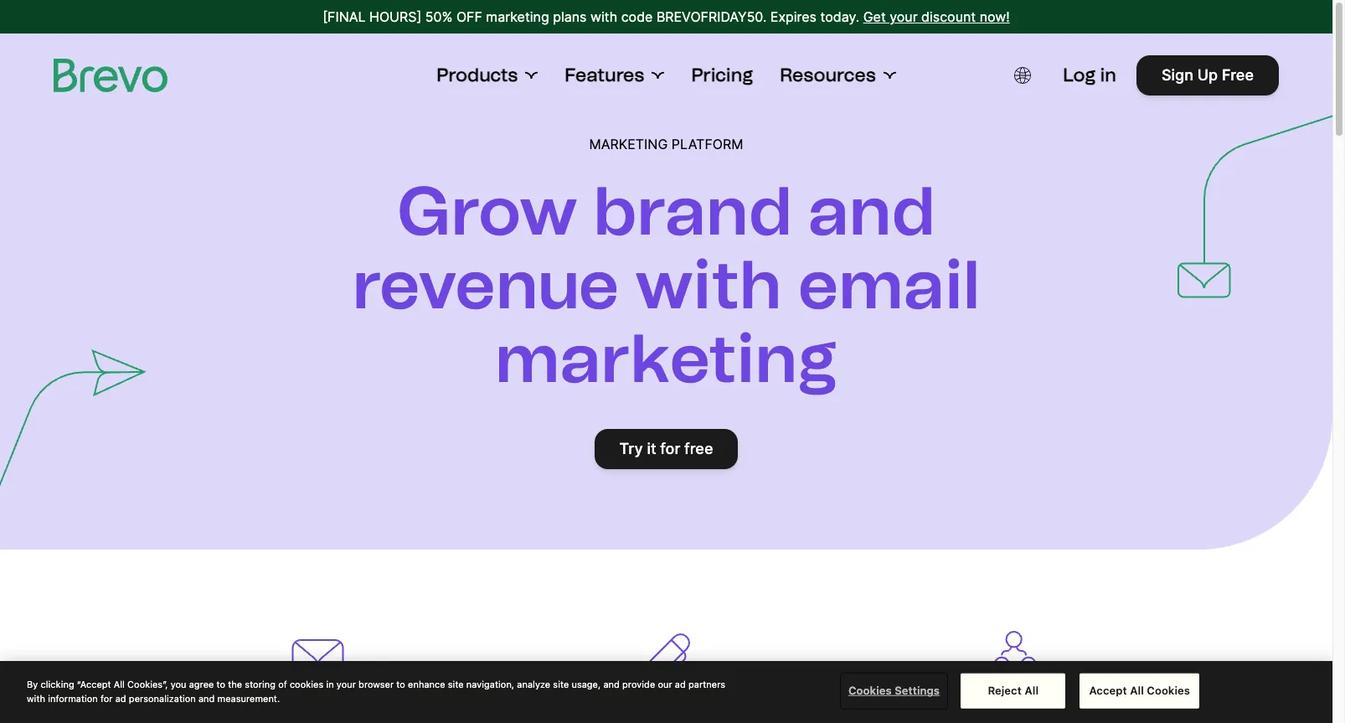 Task type: describe. For each thing, give the bounding box(es) containing it.
partners
[[689, 679, 726, 690]]

browser
[[359, 679, 394, 690]]

0 vertical spatial your
[[890, 8, 918, 25]]

measurement.
[[217, 692, 280, 703]]

discount
[[922, 8, 976, 25]]

agree
[[189, 679, 214, 690]]

hours]
[[370, 8, 422, 25]]

plans
[[553, 8, 587, 25]]

to inside deliver campaigns straight to
[[445, 698, 465, 722]]

grow brand and revenue with email marketing
[[352, 171, 981, 399]]

by clicking "accept all cookies", you agree to the storing of cookies in your browser to enhance site navigation, analyze site usage, and provide our ad partners with information for ad personalization and measurement.
[[27, 679, 726, 703]]

log
[[1063, 64, 1096, 86]]

up
[[1198, 66, 1218, 84]]

brand
[[594, 171, 793, 251]]

settings
[[895, 683, 940, 697]]

grow for your
[[865, 698, 919, 722]]

your inside by clicking "accept all cookies", you agree to the storing of cookies in your browser to enhance site navigation, analyze site usage, and provide our ad partners with information for ad personalization and measurement.
[[337, 679, 356, 690]]

0 horizontal spatial and
[[198, 692, 215, 703]]

reject all
[[988, 683, 1039, 697]]

1 horizontal spatial and
[[604, 679, 620, 690]]

0 horizontal spatial to
[[217, 679, 225, 690]]

brevofriday50.
[[657, 8, 767, 25]]

cookies inside 'button'
[[849, 683, 892, 697]]

log in
[[1063, 64, 1117, 86]]

0 vertical spatial in
[[1100, 64, 1117, 86]]

at
[[1009, 698, 1029, 722]]

information
[[48, 692, 98, 703]]

revenue
[[352, 245, 619, 325]]

analyze
[[517, 679, 551, 690]]

products link
[[437, 64, 538, 87]]

sign up free button
[[1137, 55, 1279, 96]]

expires
[[771, 8, 817, 25]]

cookies inside button
[[1147, 683, 1191, 697]]

features
[[565, 64, 645, 86]]

marketing platform
[[589, 136, 743, 152]]

button image
[[1015, 67, 1032, 84]]

reject
[[988, 683, 1022, 697]]

cookies",
[[127, 679, 168, 690]]

0 vertical spatial with
[[591, 8, 618, 25]]

"accept
[[77, 679, 111, 690]]

all for reject all
[[1025, 683, 1039, 697]]

now!
[[980, 8, 1010, 25]]

resources
[[780, 64, 876, 86]]

and inside the grow brand and revenue with email marketing
[[809, 171, 936, 251]]

reject all button
[[961, 673, 1066, 708]]

navigation,
[[467, 679, 515, 690]]

clicking
[[41, 679, 74, 690]]

grow your list at no extra cost
[[865, 698, 1165, 723]]

our
[[658, 679, 673, 690]]



Task type: locate. For each thing, give the bounding box(es) containing it.
in right the log on the right top of the page
[[1100, 64, 1117, 86]]

straight
[[361, 698, 440, 722]]

storing
[[245, 679, 276, 690]]

0 horizontal spatial for
[[100, 692, 113, 703]]

try it for free link
[[594, 429, 739, 469]]

pricing
[[692, 64, 753, 86]]

0 horizontal spatial site
[[448, 679, 464, 690]]

to down enhance
[[445, 698, 465, 722]]

marketing
[[486, 8, 549, 25], [495, 318, 838, 399]]

cookies settings
[[849, 683, 940, 697]]

cookies
[[290, 679, 324, 690]]

ad left personalization at the left bottom
[[115, 692, 126, 703]]

site right enhance
[[448, 679, 464, 690]]

1 horizontal spatial with
[[591, 8, 618, 25]]

1 vertical spatial grow
[[865, 698, 919, 722]]

0 vertical spatial marketing
[[486, 8, 549, 25]]

products
[[437, 64, 518, 86]]

for
[[660, 440, 681, 457], [100, 692, 113, 703]]

today.
[[821, 8, 860, 25]]

1 horizontal spatial for
[[660, 440, 681, 457]]

deliver campaigns straight to
[[170, 698, 465, 723]]

grow
[[397, 171, 578, 251], [865, 698, 919, 722]]

all up cost
[[1130, 683, 1144, 697]]

deliver
[[170, 698, 241, 722]]

1 horizontal spatial all
[[1025, 683, 1039, 697]]

with inside by clicking "accept all cookies", you agree to the storing of cookies in your browser to enhance site navigation, analyze site usage, and provide our ad partners with information for ad personalization and measurement.
[[27, 692, 45, 703]]

to right browser
[[397, 679, 405, 690]]

try
[[620, 440, 643, 457]]

pricing link
[[692, 64, 753, 87]]

extra
[[1064, 698, 1116, 722]]

in
[[1100, 64, 1117, 86], [326, 679, 334, 690]]

sign
[[1162, 66, 1194, 84]]

2 horizontal spatial your
[[924, 698, 969, 722]]

the
[[228, 679, 242, 690]]

your down settings
[[924, 698, 969, 722]]

1 horizontal spatial to
[[397, 679, 405, 690]]

0 horizontal spatial cookies
[[849, 683, 892, 697]]

2 cookies from the left
[[1147, 683, 1191, 697]]

grow inside grow your list at no extra cost
[[865, 698, 919, 722]]

get your discount now! link
[[864, 7, 1010, 27]]

cookies
[[849, 683, 892, 697], [1147, 683, 1191, 697]]

0 horizontal spatial grow
[[397, 171, 578, 251]]

provide
[[623, 679, 655, 690]]

1 horizontal spatial in
[[1100, 64, 1117, 86]]

2 horizontal spatial and
[[809, 171, 936, 251]]

your left browser
[[337, 679, 356, 690]]

sign up free
[[1162, 66, 1254, 84]]

1 vertical spatial marketing
[[495, 318, 838, 399]]

for right it
[[660, 440, 681, 457]]

all right "accept
[[114, 679, 125, 690]]

0 horizontal spatial ad
[[115, 692, 126, 703]]

no
[[1034, 698, 1060, 722]]

off
[[457, 8, 482, 25]]

free
[[685, 440, 713, 457]]

0 horizontal spatial in
[[326, 679, 334, 690]]

get
[[864, 8, 886, 25]]

personalization
[[129, 692, 196, 703]]

to left the
[[217, 679, 225, 690]]

1 vertical spatial in
[[326, 679, 334, 690]]

cookies up cost
[[1147, 683, 1191, 697]]

of
[[278, 679, 287, 690]]

0 vertical spatial and
[[809, 171, 936, 251]]

resources link
[[780, 64, 896, 87]]

site left "usage,"
[[553, 679, 569, 690]]

campaigns
[[246, 698, 357, 722]]

accept all cookies button
[[1080, 673, 1200, 708]]

code
[[621, 8, 653, 25]]

usage,
[[572, 679, 601, 690]]

1 horizontal spatial cookies
[[1147, 683, 1191, 697]]

try it for free button
[[594, 429, 739, 469]]

2 site from the left
[[553, 679, 569, 690]]

1 horizontal spatial grow
[[865, 698, 919, 722]]

1 vertical spatial with
[[635, 245, 782, 325]]

1 vertical spatial and
[[604, 679, 620, 690]]

site
[[448, 679, 464, 690], [553, 679, 569, 690]]

all up at
[[1025, 683, 1039, 697]]

cost
[[1121, 698, 1165, 722]]

grow inside the grow brand and revenue with email marketing
[[397, 171, 578, 251]]

marketing inside the grow brand and revenue with email marketing
[[495, 318, 838, 399]]

cookies left settings
[[849, 683, 892, 697]]

for inside by clicking "accept all cookies", you agree to the storing of cookies in your browser to enhance site navigation, analyze site usage, and provide our ad partners with information for ad personalization and measurement.
[[100, 692, 113, 703]]

2 vertical spatial and
[[198, 692, 215, 703]]

2 vertical spatial with
[[27, 692, 45, 703]]

2 vertical spatial your
[[924, 698, 969, 722]]

email
[[798, 245, 981, 325]]

0 vertical spatial ad
[[675, 679, 686, 690]]

for inside button
[[660, 440, 681, 457]]

2 horizontal spatial with
[[635, 245, 782, 325]]

accept
[[1090, 683, 1127, 697]]

free
[[1222, 66, 1254, 84]]

0 horizontal spatial all
[[114, 679, 125, 690]]

0 horizontal spatial your
[[337, 679, 356, 690]]

1 horizontal spatial site
[[553, 679, 569, 690]]

50%
[[425, 8, 453, 25]]

ad
[[675, 679, 686, 690], [115, 692, 126, 703]]

cookies settings button
[[842, 674, 947, 707]]

1 cookies from the left
[[849, 683, 892, 697]]

grow for brand
[[397, 171, 578, 251]]

your inside grow your list at no extra cost
[[924, 698, 969, 722]]

ad right our
[[675, 679, 686, 690]]

in right cookies
[[326, 679, 334, 690]]

all
[[114, 679, 125, 690], [1025, 683, 1039, 697], [1130, 683, 1144, 697]]

0 horizontal spatial with
[[27, 692, 45, 703]]

1 horizontal spatial your
[[890, 8, 918, 25]]

[final hours] 50% off marketing plans with code brevofriday50. expires today. get your discount now!
[[323, 8, 1010, 25]]

with inside the grow brand and revenue with email marketing
[[635, 245, 782, 325]]

1 site from the left
[[448, 679, 464, 690]]

1 vertical spatial ad
[[115, 692, 126, 703]]

1 vertical spatial for
[[100, 692, 113, 703]]

platform
[[672, 136, 743, 152]]

features link
[[565, 64, 665, 87]]

all inside by clicking "accept all cookies", you agree to the storing of cookies in your browser to enhance site navigation, analyze site usage, and provide our ad partners with information for ad personalization and measurement.
[[114, 679, 125, 690]]

with
[[591, 8, 618, 25], [635, 245, 782, 325], [27, 692, 45, 703]]

in inside by clicking "accept all cookies", you agree to the storing of cookies in your browser to enhance site navigation, analyze site usage, and provide our ad partners with information for ad personalization and measurement.
[[326, 679, 334, 690]]

brevo image
[[54, 59, 168, 92]]

2 horizontal spatial all
[[1130, 683, 1144, 697]]

you
[[171, 679, 186, 690]]

your right the 'get'
[[890, 8, 918, 25]]

list
[[974, 698, 1004, 722]]

and
[[809, 171, 936, 251], [604, 679, 620, 690], [198, 692, 215, 703]]

1 horizontal spatial ad
[[675, 679, 686, 690]]

all for accept all cookies
[[1130, 683, 1144, 697]]

for down "accept
[[100, 692, 113, 703]]

by
[[27, 679, 38, 690]]

2 horizontal spatial to
[[445, 698, 465, 722]]

accept all cookies
[[1090, 683, 1191, 697]]

try it for free
[[620, 440, 713, 457]]

0 vertical spatial for
[[660, 440, 681, 457]]

enhance
[[408, 679, 445, 690]]

marketing
[[589, 136, 668, 152]]

it
[[647, 440, 656, 457]]

your
[[890, 8, 918, 25], [337, 679, 356, 690], [924, 698, 969, 722]]

1 vertical spatial your
[[337, 679, 356, 690]]

to
[[217, 679, 225, 690], [397, 679, 405, 690], [445, 698, 465, 722]]

0 vertical spatial grow
[[397, 171, 578, 251]]

log in link
[[1063, 64, 1117, 87]]

[final
[[323, 8, 366, 25]]



Task type: vqa. For each thing, say whether or not it's contained in the screenshot.
Multi-
no



